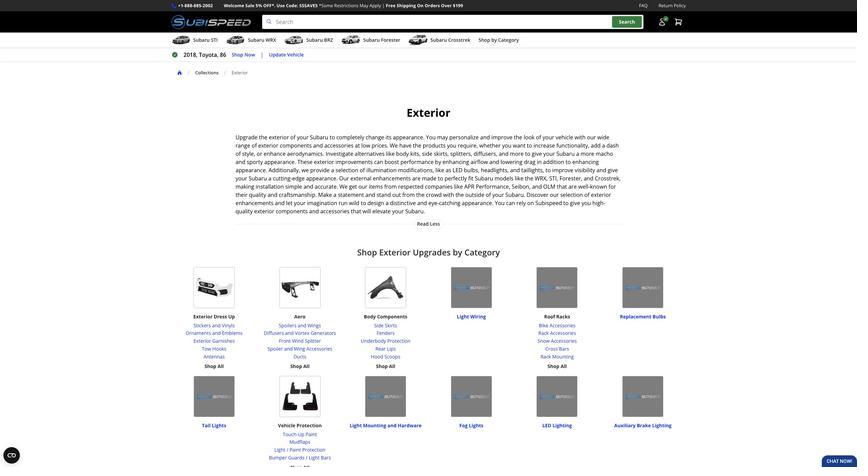 Task type: vqa. For each thing, say whether or not it's contained in the screenshot.
rack to the bottom
yes



Task type: locate. For each thing, give the bounding box(es) containing it.
shop inside dropdown button
[[479, 37, 491, 43]]

86
[[220, 51, 226, 59]]

we down its
[[390, 142, 398, 149]]

shop all link down antennas link
[[205, 363, 224, 371]]

0 horizontal spatial enhancements
[[236, 199, 274, 207]]

accessories up investigate on the top left
[[325, 142, 354, 149]]

2 all from the left
[[304, 363, 310, 370]]

we down our
[[340, 183, 348, 190]]

body components image image
[[365, 267, 407, 308]]

tow hooks link
[[186, 345, 243, 353]]

range
[[236, 142, 250, 149]]

upgrades
[[413, 247, 451, 258]]

generators
[[311, 330, 336, 336]]

1 vertical spatial subaru.
[[406, 208, 425, 215]]

a
[[603, 142, 606, 149], [577, 150, 580, 158], [331, 166, 334, 174], [269, 175, 272, 182], [334, 191, 337, 199], [386, 199, 389, 207]]

1 vertical spatial can
[[507, 199, 516, 207]]

1 vertical spatial protection
[[297, 422, 322, 429]]

1 vertical spatial our
[[359, 183, 368, 190]]

0 vertical spatial up
[[228, 313, 235, 320]]

0 horizontal spatial bars
[[321, 454, 331, 461]]

components
[[280, 142, 312, 149], [276, 208, 308, 215]]

crosstrek,
[[595, 175, 621, 182]]

from
[[385, 183, 397, 190], [403, 191, 415, 199]]

2 shop all link from the left
[[291, 363, 310, 371]]

get
[[349, 183, 357, 190]]

0 vertical spatial enhancements
[[373, 175, 411, 182]]

0 vertical spatial improve
[[492, 134, 513, 141]]

of up external
[[360, 166, 365, 174]]

1 horizontal spatial our
[[550, 191, 559, 199]]

and left eye-
[[418, 199, 427, 207]]

hood scoops link
[[361, 353, 411, 361]]

accurate.
[[315, 183, 338, 190]]

open widget image
[[3, 447, 20, 464]]

diffusers
[[264, 330, 284, 336]]

led lighting image image
[[537, 376, 578, 417]]

0 horizontal spatial with
[[444, 191, 455, 199]]

/
[[188, 69, 190, 76], [224, 69, 226, 76], [287, 447, 289, 453], [306, 454, 308, 461]]

0 horizontal spatial can
[[374, 158, 383, 166]]

alternatives
[[355, 150, 385, 158]]

0 vertical spatial you
[[426, 134, 436, 141]]

1 horizontal spatial bars
[[560, 346, 570, 352]]

1 vertical spatial rack
[[541, 353, 552, 360]]

front wind splitter link
[[264, 337, 336, 345]]

0 vertical spatial from
[[385, 183, 397, 190]]

2 vertical spatial our
[[550, 191, 559, 199]]

selection down well- at right top
[[561, 191, 584, 199]]

paint up mudflaps
[[306, 431, 317, 438]]

led up perfectly
[[453, 166, 463, 174]]

1 vertical spatial vehicle
[[278, 422, 296, 429]]

a subaru wrx thumbnail image image
[[226, 35, 245, 45]]

1 horizontal spatial selection
[[561, 191, 584, 199]]

your
[[297, 134, 309, 141], [543, 134, 555, 141], [544, 150, 555, 158], [236, 175, 247, 182], [493, 191, 504, 199], [294, 199, 306, 207], [393, 208, 404, 215]]

brz
[[324, 37, 333, 43]]

you left high-
[[582, 199, 592, 207]]

return policy
[[659, 2, 686, 9]]

these
[[298, 158, 313, 166]]

bulbs
[[653, 313, 667, 320]]

shop exterior upgrades by category
[[358, 247, 500, 258]]

by
[[492, 37, 497, 43], [435, 158, 442, 166], [453, 247, 463, 258]]

1 shop all link from the left
[[205, 363, 224, 371]]

body
[[364, 313, 376, 320]]

wiring
[[471, 313, 486, 320]]

| right the now on the left top
[[261, 51, 264, 59]]

vehicle protection image image
[[280, 376, 321, 417]]

2 horizontal spatial you
[[582, 199, 592, 207]]

protection down mudflaps link
[[303, 447, 326, 453]]

lighting right "brake"
[[653, 422, 672, 429]]

0 horizontal spatial mounting
[[363, 422, 387, 429]]

led lighting link
[[543, 419, 573, 429]]

are down modifications,
[[413, 175, 421, 182]]

1 horizontal spatial lighting
[[653, 422, 672, 429]]

1 horizontal spatial lights
[[469, 422, 484, 429]]

as
[[446, 166, 452, 174]]

1 horizontal spatial that
[[557, 183, 568, 190]]

1 horizontal spatial led
[[543, 422, 552, 429]]

enhancements down illumination
[[373, 175, 411, 182]]

0 horizontal spatial give
[[532, 150, 542, 158]]

1 vertical spatial give
[[608, 166, 618, 174]]

bumper
[[269, 454, 287, 461]]

0 vertical spatial paint
[[306, 431, 317, 438]]

mounting down cross bars link
[[553, 353, 574, 360]]

and up aerodynamics.
[[313, 142, 323, 149]]

underbody
[[361, 338, 386, 344]]

quality down their
[[236, 208, 253, 215]]

1 vertical spatial by
[[435, 158, 442, 166]]

1 lights from the left
[[212, 422, 227, 429]]

accessories inside aero spoilers and wings diffusers and vortex generators front wind splitter spoiler and wing accessories ducts shop all
[[307, 346, 333, 352]]

subaru left forester
[[364, 37, 380, 43]]

1 horizontal spatial give
[[571, 199, 581, 207]]

want
[[513, 142, 526, 149]]

subaru left wrx at the top left of page
[[248, 37, 265, 43]]

up inside vehicle protection touch-up paint mudflaps light / paint protection bumper guards / light bars
[[298, 431, 305, 438]]

0 horizontal spatial by
[[435, 158, 442, 166]]

shop all link down 'ducts' link
[[291, 363, 310, 371]]

0 vertical spatial give
[[532, 150, 542, 158]]

1 horizontal spatial are
[[569, 183, 577, 190]]

will
[[363, 208, 371, 215]]

can left rely
[[507, 199, 516, 207]]

bars down light / paint protection link
[[321, 454, 331, 461]]

0 vertical spatial bars
[[560, 346, 570, 352]]

0 horizontal spatial are
[[413, 175, 421, 182]]

on
[[528, 199, 534, 207]]

that down wild
[[351, 208, 362, 215]]

0 horizontal spatial that
[[351, 208, 362, 215]]

up inside exterior dress up stickers and vinyls ornaments and emblems exterior garnishes tow hooks antennas shop all
[[228, 313, 235, 320]]

like down perfectly
[[455, 183, 463, 190]]

more down the want
[[510, 150, 524, 158]]

appearance. down the outside
[[462, 199, 494, 207]]

paint up guards
[[290, 447, 301, 453]]

subaru left crosstrek
[[431, 37, 447, 43]]

bars inside vehicle protection touch-up paint mudflaps light / paint protection bumper guards / light bars
[[321, 454, 331, 461]]

a subaru crosstrek thumbnail image image
[[409, 35, 428, 45]]

racks
[[557, 313, 571, 320]]

wings
[[308, 322, 321, 329]]

auxiliary brake lighting image image
[[623, 376, 664, 417]]

protection inside "body components side skirts fenders underbody protection rear lips hood scoops shop all"
[[388, 338, 411, 344]]

rack down bike
[[539, 330, 549, 336]]

shop all link for shop
[[548, 363, 567, 371]]

vehicle
[[556, 134, 574, 141]]

and down installation
[[268, 191, 278, 199]]

you left the want
[[503, 142, 512, 149]]

enhancing
[[443, 158, 470, 166], [573, 158, 599, 166]]

0 vertical spatial by
[[492, 37, 497, 43]]

vehicle up touch-
[[278, 422, 296, 429]]

off*.
[[264, 2, 276, 9]]

shop by category
[[479, 37, 519, 43]]

2 horizontal spatial give
[[608, 166, 618, 174]]

the right upgrade
[[259, 134, 268, 141]]

2 horizontal spatial by
[[492, 37, 497, 43]]

appearance. up additionally,
[[265, 158, 296, 166]]

1 vertical spatial up
[[298, 431, 305, 438]]

a right "provide"
[[331, 166, 334, 174]]

0 vertical spatial |
[[383, 2, 385, 9]]

subaru inside subaru forester dropdown button
[[364, 37, 380, 43]]

0 vertical spatial subaru.
[[506, 191, 526, 199]]

light mounting and hardware image image
[[365, 376, 407, 417]]

let
[[286, 199, 293, 207]]

give up the in
[[532, 150, 542, 158]]

protection up touch-up paint link
[[297, 422, 322, 429]]

1 horizontal spatial more
[[581, 150, 595, 158]]

give up crosstrek,
[[608, 166, 618, 174]]

0 vertical spatial protection
[[388, 338, 411, 344]]

quality down installation
[[249, 191, 266, 199]]

vinyls
[[222, 322, 235, 329]]

subaru. up rely
[[506, 191, 526, 199]]

search
[[620, 19, 636, 25]]

1 vertical spatial improve
[[553, 166, 574, 174]]

tail lights image image
[[194, 376, 235, 417]]

you up products
[[426, 134, 436, 141]]

3 all from the left
[[389, 363, 396, 370]]

are down forester, at the top right
[[569, 183, 577, 190]]

all down rack mounting link at the bottom of the page
[[561, 363, 567, 370]]

0 vertical spatial category
[[499, 37, 519, 43]]

quality
[[249, 191, 266, 199], [236, 208, 253, 215]]

use
[[277, 2, 285, 9]]

you
[[447, 142, 457, 149], [503, 142, 512, 149], [582, 199, 592, 207]]

0 horizontal spatial from
[[385, 183, 397, 190]]

0 horizontal spatial selection
[[336, 166, 359, 174]]

0 vertical spatial accessories
[[325, 142, 354, 149]]

0 horizontal spatial our
[[359, 183, 368, 190]]

1 horizontal spatial subaru.
[[506, 191, 526, 199]]

1 horizontal spatial mounting
[[553, 353, 574, 360]]

1 horizontal spatial by
[[453, 247, 463, 258]]

can up illumination
[[374, 158, 383, 166]]

aero
[[295, 313, 306, 320]]

fog lights
[[460, 422, 484, 429]]

0 vertical spatial with
[[575, 134, 586, 141]]

0 horizontal spatial you
[[447, 142, 457, 149]]

can
[[374, 158, 383, 166], [507, 199, 516, 207]]

subaru inside subaru crosstrek dropdown button
[[431, 37, 447, 43]]

1 vertical spatial components
[[276, 208, 308, 215]]

light / paint protection link
[[269, 446, 331, 454]]

our down external
[[359, 183, 368, 190]]

4 shop all link from the left
[[548, 363, 567, 371]]

subaru left 'brz'
[[307, 37, 323, 43]]

all inside exterior dress up stickers and vinyls ornaments and emblems exterior garnishes tow hooks antennas shop all
[[218, 363, 224, 370]]

*some restrictions may apply | free shipping on orders over $199
[[319, 2, 464, 9]]

improve up forester, at the top right
[[553, 166, 574, 174]]

1 horizontal spatial you
[[495, 199, 505, 207]]

0 vertical spatial mounting
[[553, 353, 574, 360]]

appearance. down "provide"
[[306, 175, 338, 182]]

0 vertical spatial are
[[413, 175, 421, 182]]

mounting down light mounting and hardware image
[[363, 422, 387, 429]]

0 vertical spatial selection
[[336, 166, 359, 174]]

1 vertical spatial bars
[[321, 454, 331, 461]]

0 vertical spatial rack
[[539, 330, 549, 336]]

and up ornaments and emblems link
[[212, 322, 221, 329]]

improve
[[492, 134, 513, 141], [553, 166, 574, 174]]

fit
[[469, 175, 474, 182]]

rack down cross
[[541, 353, 552, 360]]

change
[[366, 134, 385, 141]]

style,
[[242, 150, 256, 158]]

kits,
[[411, 150, 421, 158]]

0 horizontal spatial led
[[453, 166, 463, 174]]

apr
[[465, 183, 475, 190]]

with up catching
[[444, 191, 455, 199]]

side
[[422, 150, 433, 158]]

1 horizontal spatial improve
[[553, 166, 574, 174]]

vehicle inside vehicle protection touch-up paint mudflaps light / paint protection bumper guards / light bars
[[278, 422, 296, 429]]

like up boost
[[386, 150, 395, 158]]

shop all link for all
[[376, 363, 396, 371]]

crowd
[[426, 191, 442, 199]]

2 more from the left
[[581, 150, 595, 158]]

all down 'ducts' link
[[304, 363, 310, 370]]

your up aerodynamics.
[[297, 134, 309, 141]]

models
[[495, 175, 514, 182]]

accessories down bike accessories link
[[551, 330, 576, 336]]

0 vertical spatial our
[[588, 134, 596, 141]]

from down 'respected'
[[403, 191, 415, 199]]

accessories down splitter
[[307, 346, 333, 352]]

0 horizontal spatial lights
[[212, 422, 227, 429]]

stickers and vinyls link
[[186, 322, 243, 330]]

may
[[438, 134, 448, 141]]

+1-888-885-2002 link
[[178, 2, 213, 9]]

2 lights from the left
[[469, 422, 484, 429]]

all
[[218, 363, 224, 370], [304, 363, 310, 370], [389, 363, 396, 370], [561, 363, 567, 370]]

vehicle protection touch-up paint mudflaps light / paint protection bumper guards / light bars
[[269, 422, 331, 461]]

a down functionality,
[[577, 150, 580, 158]]

cutting-
[[273, 175, 292, 182]]

protection
[[388, 338, 411, 344], [297, 422, 322, 429], [303, 447, 326, 453]]

1 horizontal spatial from
[[403, 191, 415, 199]]

selection up our
[[336, 166, 359, 174]]

all inside roof racks bike accessories rack accessories snow accessories cross bars rack mounting shop all
[[561, 363, 567, 370]]

0 horizontal spatial we
[[340, 183, 348, 190]]

high-
[[593, 199, 606, 207]]

0 horizontal spatial you
[[426, 134, 436, 141]]

885-
[[194, 2, 203, 9]]

3 shop all link from the left
[[376, 363, 396, 371]]

enhancements down their
[[236, 199, 274, 207]]

subaru up the performance,
[[475, 175, 494, 182]]

all down antennas link
[[218, 363, 224, 370]]

and down stickers and vinyls link
[[212, 330, 221, 336]]

2 vertical spatial give
[[571, 199, 581, 207]]

1 vertical spatial paint
[[290, 447, 301, 453]]

front
[[279, 338, 291, 344]]

1 vertical spatial you
[[495, 199, 505, 207]]

0 horizontal spatial lighting
[[553, 422, 573, 429]]

shop inside aero spoilers and wings diffusers and vortex generators front wind splitter spoiler and wing accessories ducts shop all
[[291, 363, 302, 370]]

4 all from the left
[[561, 363, 567, 370]]

catching
[[440, 199, 461, 207]]

side skirts link
[[361, 322, 411, 330]]

replacement
[[621, 313, 652, 320]]

and up discover
[[533, 183, 542, 190]]

lights
[[212, 422, 227, 429], [469, 422, 484, 429]]

a subaru brz thumbnail image image
[[285, 35, 304, 45]]

performance,
[[476, 183, 511, 190]]

well-
[[579, 183, 591, 190]]

all inside aero spoilers and wings diffusers and vortex generators front wind splitter spoiler and wing accessories ducts shop all
[[304, 363, 310, 370]]

to up will
[[361, 199, 366, 207]]

our down olm
[[550, 191, 559, 199]]

1 vertical spatial that
[[351, 208, 362, 215]]

exterior link
[[232, 69, 254, 76]]

tail
[[202, 422, 211, 429]]

subaru wrx button
[[226, 34, 276, 48]]

0 vertical spatial vehicle
[[288, 51, 304, 58]]

to down look
[[527, 142, 533, 149]]

mounting
[[553, 353, 574, 360], [363, 422, 387, 429]]

0 horizontal spatial up
[[228, 313, 235, 320]]

wrx
[[266, 37, 276, 43]]

shop all link down rack mounting link at the bottom of the page
[[548, 363, 567, 371]]

1 all from the left
[[218, 363, 224, 370]]

give down well- at right top
[[571, 199, 581, 207]]

up up mudflaps
[[298, 431, 305, 438]]

roof racks image image
[[537, 267, 578, 308]]

/ right the home icon
[[188, 69, 190, 76]]

and down front
[[284, 346, 293, 352]]

1 horizontal spatial can
[[507, 199, 516, 207]]

1 horizontal spatial with
[[575, 134, 586, 141]]

more down add
[[581, 150, 595, 158]]

0 vertical spatial we
[[390, 142, 398, 149]]

airflow
[[471, 158, 488, 166]]

0 horizontal spatial |
[[261, 51, 264, 59]]

up
[[228, 313, 235, 320], [298, 431, 305, 438]]

by inside upgrade the exterior of your subaru to completely change its appearance. you may personalize and improve the look of your vehicle with our wide range of exterior components and accessories at low prices. we have the products you require, whether you want to increase functionality, add a dash of style, or enhance aerodynamics. investigate alternatives like body kits, side skirts, splitters, diffusers, and more to give your subaru a more macho and sporty appearance. these exterior improvements can boost performance by enhancing airflow and lowering drag in addition to enhancing appearance. additionally, we provide a selection of illumination modifications, like as led bulbs, headlights, and taillights, to improve visibility and give your subaru a cutting-edge appearance. our external enhancements are made to perfectly fit subaru models like the wrx, sti, forester, and crosstrek, making installation simple and accurate. we get our items from respected companies like apr performance, seibon, and olm that are well-known for their quality and craftsmanship. make a statement and stand out from the crowd with the outside of your subaru. discover our selection of exterior enhancements and let your imagination run wild to design a distinctive and eye-catching appearance. you can rely on subispeed to give you high- quality exterior components and accessories that will elevate your subaru.
[[435, 158, 442, 166]]



Task type: describe. For each thing, give the bounding box(es) containing it.
shipping
[[397, 2, 416, 9]]

and down 'spoilers'
[[285, 330, 294, 336]]

rack accessories link
[[538, 330, 577, 337]]

subaru inside subaru wrx dropdown button
[[248, 37, 265, 43]]

and down visibility
[[584, 175, 594, 182]]

0 vertical spatial components
[[280, 142, 312, 149]]

a subaru sti thumbnail image image
[[171, 35, 191, 45]]

dash
[[607, 142, 619, 149]]

your up making
[[236, 175, 247, 182]]

over
[[441, 2, 452, 9]]

light mounting and hardware
[[350, 422, 422, 429]]

the up catching
[[456, 191, 464, 199]]

led inside upgrade the exterior of your subaru to completely change its appearance. you may personalize and improve the look of your vehicle with our wide range of exterior components and accessories at low prices. we have the products you require, whether you want to increase functionality, add a dash of style, or enhance aerodynamics. investigate alternatives like body kits, side skirts, splitters, diffusers, and more to give your subaru a more macho and sporty appearance. these exterior improvements can boost performance by enhancing airflow and lowering drag in addition to enhancing appearance. additionally, we provide a selection of illumination modifications, like as led bulbs, headlights, and taillights, to improve visibility and give your subaru a cutting-edge appearance. our external enhancements are made to perfectly fit subaru models like the wrx, sti, forester, and crosstrek, making installation simple and accurate. we get our items from respected companies like apr performance, seibon, and olm that are well-known for their quality and craftsmanship. make a statement and stand out from the crowd with the outside of your subaru. discover our selection of exterior enhancements and let your imagination run wild to design a distinctive and eye-catching appearance. you can rely on subispeed to give you high- quality exterior components and accessories that will elevate your subaru.
[[453, 166, 463, 174]]

less
[[430, 221, 440, 227]]

appearance. down sporty
[[236, 166, 267, 174]]

1 lighting from the left
[[553, 422, 573, 429]]

and down lowering
[[511, 166, 520, 174]]

roof racks bike accessories rack accessories snow accessories cross bars rack mounting shop all
[[538, 313, 577, 370]]

external
[[351, 175, 372, 182]]

wild
[[349, 199, 360, 207]]

for
[[609, 183, 617, 190]]

at
[[355, 142, 360, 149]]

to down the addition
[[546, 166, 551, 174]]

and up whether
[[481, 134, 490, 141]]

/ up guards
[[287, 447, 289, 453]]

collections
[[195, 69, 219, 76]]

2 vertical spatial by
[[453, 247, 463, 258]]

appearance. up "have" on the top left of the page
[[393, 134, 425, 141]]

touch-up paint link
[[269, 431, 331, 438]]

look
[[524, 134, 535, 141]]

make
[[318, 191, 332, 199]]

vortex
[[295, 330, 310, 336]]

bars inside roof racks bike accessories rack accessories snow accessories cross bars rack mounting shop all
[[560, 346, 570, 352]]

all inside "body components side skirts fenders underbody protection rear lips hood scoops shop all"
[[389, 363, 396, 370]]

1 vertical spatial quality
[[236, 208, 253, 215]]

illumination
[[367, 166, 397, 174]]

subaru inside subaru sti dropdown button
[[193, 37, 210, 43]]

on
[[417, 2, 424, 9]]

to up "companies"
[[438, 175, 444, 182]]

and up lowering
[[499, 150, 509, 158]]

1 enhancing from the left
[[443, 158, 470, 166]]

like up seibon,
[[515, 175, 524, 182]]

subaru inside subaru brz dropdown button
[[307, 37, 323, 43]]

edge
[[292, 175, 305, 182]]

faq link
[[640, 2, 648, 9]]

installation
[[256, 183, 284, 190]]

subaru up installation
[[249, 175, 267, 182]]

your down craftsmanship.
[[294, 199, 306, 207]]

and left hardware
[[388, 422, 397, 429]]

/ down light / paint protection link
[[306, 454, 308, 461]]

require,
[[458, 142, 478, 149]]

0 vertical spatial that
[[557, 183, 568, 190]]

to right subispeed
[[564, 199, 569, 207]]

to right the addition
[[566, 158, 571, 166]]

visibility
[[575, 166, 596, 174]]

wrx,
[[535, 175, 548, 182]]

aero image image
[[280, 267, 321, 308]]

update vehicle button
[[269, 51, 304, 59]]

or
[[257, 150, 262, 158]]

diffusers,
[[474, 150, 498, 158]]

subaru down functionality,
[[557, 150, 575, 158]]

distinctive
[[390, 199, 416, 207]]

subispeed logo image
[[171, 15, 251, 29]]

upgrade the exterior of your subaru to completely change its appearance. you may personalize and improve the look of your vehicle with our wide range of exterior components and accessories at low prices. we have the products you require, whether you want to increase functionality, add a dash of style, or enhance aerodynamics. investigate alternatives like body kits, side skirts, splitters, diffusers, and more to give your subaru a more macho and sporty appearance. these exterior improvements can boost performance by enhancing airflow and lowering drag in addition to enhancing appearance. additionally, we provide a selection of illumination modifications, like as led bulbs, headlights, and taillights, to improve visibility and give your subaru a cutting-edge appearance. our external enhancements are made to perfectly fit subaru models like the wrx, sti, forester, and crosstrek, making installation simple and accurate. we get our items from respected companies like apr performance, seibon, and olm that are well-known for their quality and craftsmanship. make a statement and stand out from the crowd with the outside of your subaru. discover our selection of exterior enhancements and let your imagination run wild to design a distinctive and eye-catching appearance. you can rely on subispeed to give you high- quality exterior components and accessories that will elevate your subaru.
[[236, 134, 621, 215]]

0 vertical spatial can
[[374, 158, 383, 166]]

button image
[[658, 18, 667, 26]]

underbody protection link
[[361, 337, 411, 345]]

forester,
[[560, 175, 583, 182]]

of up aerodynamics.
[[291, 134, 296, 141]]

accessories down racks
[[550, 322, 576, 329]]

the up the want
[[514, 134, 523, 141]]

olm
[[544, 183, 556, 190]]

a subaru forester thumbnail image image
[[342, 35, 361, 45]]

mounting inside roof racks bike accessories rack accessories snow accessories cross bars rack mounting shop all
[[553, 353, 574, 360]]

subaru wrx
[[248, 37, 276, 43]]

of up or
[[252, 142, 257, 149]]

1 vertical spatial category
[[465, 247, 500, 258]]

and down "style,"
[[236, 158, 246, 166]]

and up design
[[366, 191, 376, 199]]

1 vertical spatial |
[[261, 51, 264, 59]]

1 horizontal spatial we
[[390, 142, 398, 149]]

/ left exterior link
[[224, 69, 226, 76]]

fog lights image image
[[451, 376, 492, 417]]

of down the performance,
[[486, 191, 491, 199]]

improvements
[[336, 158, 373, 166]]

ducts link
[[264, 353, 336, 361]]

subaru sti button
[[171, 34, 218, 48]]

of down range
[[236, 150, 241, 158]]

1 vertical spatial accessories
[[321, 208, 350, 215]]

1 more from the left
[[510, 150, 524, 158]]

sssave5
[[300, 2, 318, 9]]

category inside dropdown button
[[499, 37, 519, 43]]

shop all link for and
[[291, 363, 310, 371]]

lights for fog lights
[[469, 422, 484, 429]]

$199
[[453, 2, 464, 9]]

add
[[591, 142, 601, 149]]

shop now
[[232, 51, 255, 58]]

and down imagination
[[309, 208, 319, 215]]

1 horizontal spatial you
[[503, 142, 512, 149]]

have
[[400, 142, 412, 149]]

antennas
[[204, 353, 225, 360]]

diffusers and vortex generators link
[[264, 330, 336, 337]]

0 horizontal spatial subaru.
[[406, 208, 425, 215]]

subaru up aerodynamics.
[[310, 134, 329, 141]]

subaru forester
[[364, 37, 401, 43]]

1 vertical spatial are
[[569, 183, 577, 190]]

toyota,
[[199, 51, 219, 59]]

in
[[537, 158, 542, 166]]

a up installation
[[269, 175, 272, 182]]

rear
[[376, 346, 386, 352]]

a down stand
[[386, 199, 389, 207]]

search input field
[[262, 15, 644, 29]]

replacement bulbs link
[[621, 310, 667, 320]]

of down well- at right top
[[585, 191, 590, 199]]

1 vertical spatial mounting
[[363, 422, 387, 429]]

shop now link
[[232, 51, 255, 59]]

completely
[[337, 134, 365, 141]]

home image
[[177, 70, 182, 75]]

bike accessories link
[[538, 322, 577, 330]]

the down 'taillights,'
[[525, 175, 534, 182]]

your down distinctive
[[393, 208, 404, 215]]

their
[[236, 191, 248, 199]]

addition
[[544, 158, 565, 166]]

lights for tail lights
[[212, 422, 227, 429]]

1 vertical spatial selection
[[561, 191, 584, 199]]

and up the vortex
[[298, 322, 307, 329]]

dress
[[214, 313, 227, 320]]

garnishes
[[213, 338, 235, 344]]

sti,
[[550, 175, 559, 182]]

1 vertical spatial with
[[444, 191, 455, 199]]

and up headlights,
[[490, 158, 500, 166]]

0 vertical spatial quality
[[249, 191, 266, 199]]

subaru crosstrek button
[[409, 34, 471, 48]]

1 horizontal spatial |
[[383, 2, 385, 9]]

splitters,
[[451, 150, 473, 158]]

macho
[[596, 150, 614, 158]]

exterior dress up image image
[[194, 267, 235, 308]]

shop inside exterior dress up stickers and vinyls ornaments and emblems exterior garnishes tow hooks antennas shop all
[[205, 363, 216, 370]]

of right look
[[537, 134, 542, 141]]

your up increase in the top right of the page
[[543, 134, 555, 141]]

2 lighting from the left
[[653, 422, 672, 429]]

hooks
[[213, 346, 227, 352]]

1 horizontal spatial paint
[[306, 431, 317, 438]]

companies
[[425, 183, 453, 190]]

antennas link
[[186, 353, 243, 361]]

to up investigate on the top left
[[330, 134, 335, 141]]

cross
[[546, 346, 558, 352]]

a right make
[[334, 191, 337, 199]]

vehicle inside button
[[288, 51, 304, 58]]

and left let
[[275, 199, 285, 207]]

by inside dropdown button
[[492, 37, 497, 43]]

imagination
[[307, 199, 338, 207]]

light wiring image image
[[451, 267, 492, 308]]

outside
[[466, 191, 485, 199]]

the down 'respected'
[[417, 191, 425, 199]]

body
[[397, 150, 409, 158]]

like left "as"
[[436, 166, 445, 174]]

led lighting
[[543, 422, 573, 429]]

snow accessories link
[[538, 337, 577, 345]]

provide
[[311, 166, 330, 174]]

lips
[[387, 346, 396, 352]]

snow
[[538, 338, 550, 344]]

the up "kits,"
[[413, 142, 422, 149]]

1 horizontal spatial enhancements
[[373, 175, 411, 182]]

2002
[[203, 2, 213, 9]]

1 vertical spatial enhancements
[[236, 199, 274, 207]]

increase
[[534, 142, 555, 149]]

accessories down rack accessories link
[[551, 338, 577, 344]]

your up the addition
[[544, 150, 555, 158]]

bumper guards / light bars link
[[269, 454, 331, 462]]

stand
[[377, 191, 391, 199]]

2 enhancing from the left
[[573, 158, 599, 166]]

welcome
[[224, 2, 244, 9]]

2 vertical spatial protection
[[303, 447, 326, 453]]

shop all link for hooks
[[205, 363, 224, 371]]

personalize
[[450, 134, 479, 141]]

side
[[374, 322, 384, 329]]

body components side skirts fenders underbody protection rear lips hood scoops shop all
[[361, 313, 411, 370]]

shop inside "body components side skirts fenders underbody protection rear lips hood scoops shop all"
[[376, 363, 388, 370]]

+1-
[[178, 2, 185, 9]]

shop inside roof racks bike accessories rack accessories snow accessories cross bars rack mounting shop all
[[548, 363, 560, 370]]

replacement bulbs image image
[[623, 267, 664, 308]]

a right add
[[603, 142, 606, 149]]

2 horizontal spatial our
[[588, 134, 596, 141]]

1 vertical spatial led
[[543, 422, 552, 429]]

and down "edge"
[[304, 183, 314, 190]]

apply
[[370, 2, 381, 9]]

your down the performance,
[[493, 191, 504, 199]]

sporty
[[247, 158, 263, 166]]

to up drag
[[526, 150, 531, 158]]

hood
[[371, 353, 384, 360]]

and up crosstrek,
[[597, 166, 607, 174]]

crosstrek
[[449, 37, 471, 43]]

run
[[339, 199, 348, 207]]



